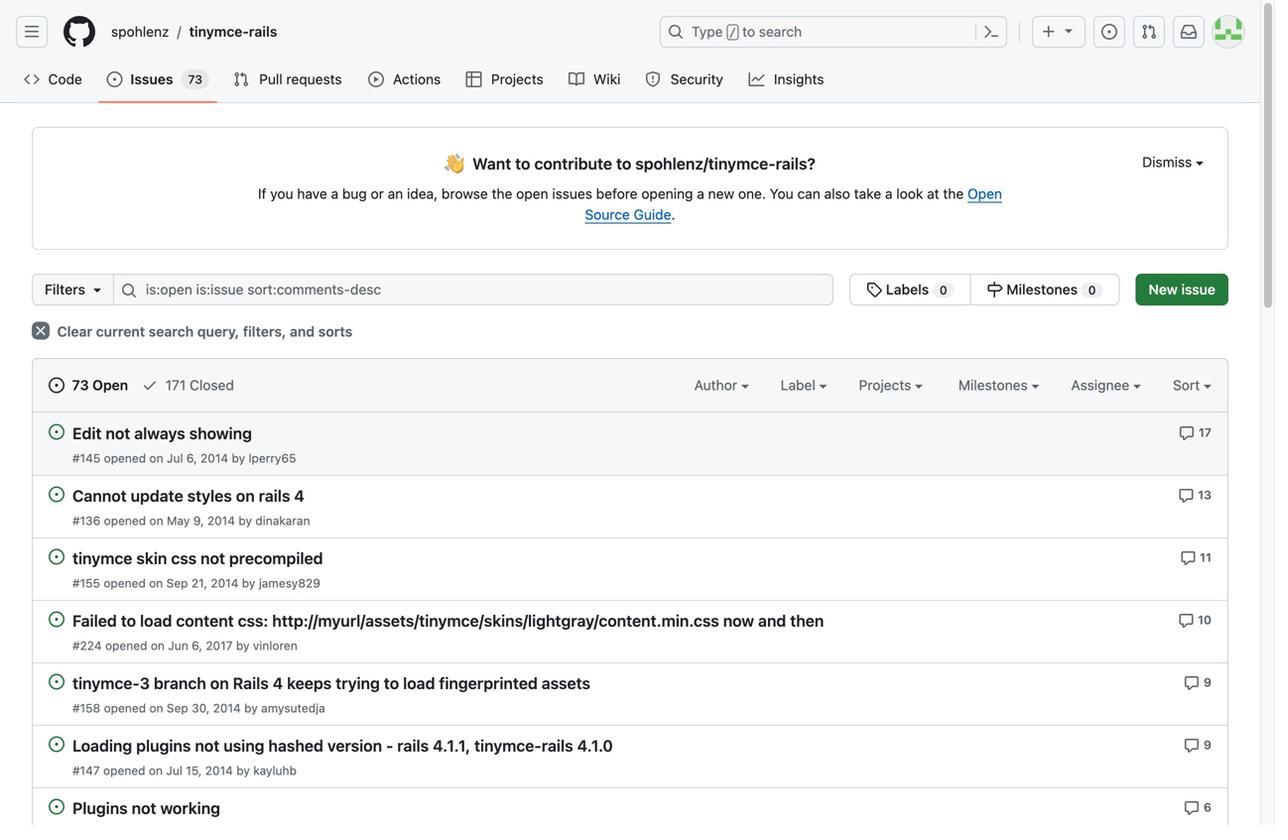Task type: locate. For each thing, give the bounding box(es) containing it.
browse
[[442, 186, 488, 202]]

/ right type
[[729, 26, 737, 40]]

source
[[585, 206, 630, 223]]

11 link
[[1181, 549, 1212, 567]]

9 link for tinymce-3 branch on rails 4 keeps trying to load fingerprinted assets
[[1185, 674, 1212, 692]]

projects right label popup button
[[859, 377, 916, 394]]

0 horizontal spatial tinymce-
[[72, 675, 140, 693]]

issue
[[1182, 281, 1216, 298]]

0 vertical spatial 4
[[294, 487, 305, 506]]

1 vertical spatial issue opened image
[[107, 71, 122, 87]]

1 horizontal spatial the
[[944, 186, 964, 202]]

on inside loading plugins not using hashed version - rails 4.1.1, tinymce-rails 4.1.0 #147             opened on jul 15, 2014 by kayluhb
[[149, 764, 163, 778]]

failed to load content css: http://myurl/assets/tinymce/skins/lightgray/content.min.css now and then #224             opened on jun 6, 2017 by vinloren
[[72, 612, 824, 653]]

1 horizontal spatial /
[[729, 26, 737, 40]]

2 0 from the left
[[1089, 283, 1097, 297]]

dinakaran link
[[256, 514, 310, 528]]

2 vertical spatial comment image
[[1185, 801, 1200, 817]]

spohlenz/tinymce-
[[636, 154, 776, 173]]

opened right the #145 on the bottom left of the page
[[104, 452, 146, 466]]

tinymce- inside 'spohlenz / tinymce-rails'
[[189, 23, 249, 40]]

0 horizontal spatial projects
[[491, 71, 544, 87]]

0 horizontal spatial issue opened image
[[107, 71, 122, 87]]

1 horizontal spatial git pull request image
[[1142, 24, 1158, 40]]

1 vertical spatial milestones
[[959, 377, 1032, 394]]

and right now
[[759, 612, 787, 631]]

tinymce-3 branch on rails 4 keeps trying to load fingerprinted assets #158             opened on sep 30, 2014 by amysutedja
[[72, 675, 591, 716]]

comment image up 6 link
[[1185, 738, 1200, 754]]

4 open issue element from the top
[[49, 612, 65, 628]]

jamesy829
[[259, 577, 321, 591]]

open issue element for loading
[[49, 737, 65, 753]]

clear
[[57, 324, 92, 340]]

branch
[[154, 675, 206, 693]]

2014 right 21,
[[211, 577, 239, 591]]

on right styles at bottom
[[236, 487, 255, 506]]

milestones down milestone image
[[959, 377, 1032, 394]]

projects inside popup button
[[859, 377, 916, 394]]

open issue element left 'failed'
[[49, 612, 65, 628]]

load inside failed to load content css: http://myurl/assets/tinymce/skins/lightgray/content.min.css now and then #224             opened on jun 6, 2017 by vinloren
[[140, 612, 172, 631]]

git pull request image left pull
[[233, 71, 249, 87]]

1 vertical spatial search
[[149, 324, 194, 340]]

kayluhb link
[[253, 764, 297, 778]]

on down "plugins"
[[149, 764, 163, 778]]

one.
[[739, 186, 766, 202]]

1 horizontal spatial tinymce-
[[189, 23, 249, 40]]

open issue element left 3
[[49, 674, 65, 690]]

1 vertical spatial 4
[[273, 675, 283, 693]]

comment image left 17
[[1180, 426, 1195, 442]]

a left bug
[[331, 186, 339, 202]]

rails inside cannot update styles on rails 4 #136             opened on may 9, 2014 by dinakaran
[[259, 487, 290, 506]]

css:
[[238, 612, 268, 631]]

2 horizontal spatial tinymce-
[[475, 737, 542, 756]]

code image
[[24, 71, 40, 87]]

2014 right "30,"
[[213, 702, 241, 716]]

to
[[743, 23, 756, 40], [515, 154, 531, 173], [617, 154, 632, 173], [121, 612, 136, 631], [384, 675, 399, 693]]

actions
[[393, 71, 441, 87]]

and left sorts
[[290, 324, 315, 340]]

comment image
[[1180, 426, 1195, 442], [1185, 738, 1200, 754], [1185, 801, 1200, 817]]

2 horizontal spatial a
[[885, 186, 893, 202]]

6
[[1204, 801, 1212, 815]]

1 vertical spatial projects
[[859, 377, 916, 394]]

edit not always showing link
[[72, 424, 252, 443]]

2014
[[201, 452, 228, 466], [207, 514, 235, 528], [211, 577, 239, 591], [213, 702, 241, 716], [205, 764, 233, 778]]

labels
[[886, 281, 929, 298]]

rails left 4.1.0
[[542, 737, 573, 756]]

/ for spohlenz
[[177, 23, 181, 40]]

type
[[692, 23, 723, 40]]

label button
[[781, 375, 828, 396]]

a
[[331, 186, 339, 202], [697, 186, 705, 202], [885, 186, 893, 202]]

list containing spohlenz / tinymce-rails
[[103, 16, 648, 48]]

open issue image left cannot
[[49, 487, 65, 503]]

0 vertical spatial and
[[290, 324, 315, 340]]

contribute
[[535, 154, 613, 173]]

1 horizontal spatial 0
[[1089, 283, 1097, 297]]

3 open issue image from the top
[[49, 675, 65, 690]]

author
[[695, 377, 741, 394]]

by down precompiled
[[242, 577, 256, 591]]

jul inside loading plugins not using hashed version - rails 4.1.1, tinymce-rails 4.1.0 #147             opened on jul 15, 2014 by kayluhb
[[166, 764, 183, 778]]

73
[[188, 72, 203, 86], [72, 377, 89, 394]]

version
[[328, 737, 382, 756]]

list
[[103, 16, 648, 48]]

git pull request image inside pull requests link
[[233, 71, 249, 87]]

1 open issue element from the top
[[49, 424, 65, 440]]

1 sep from the top
[[166, 577, 188, 591]]

1 vertical spatial open issue image
[[49, 612, 65, 628]]

open issue image
[[49, 424, 65, 440], [49, 550, 65, 565], [49, 675, 65, 690], [49, 737, 65, 753], [49, 800, 65, 816]]

0 horizontal spatial load
[[140, 612, 172, 631]]

1 vertical spatial sep
[[167, 702, 188, 716]]

triangle down image left search 'icon'
[[89, 282, 105, 298]]

on down always
[[149, 452, 163, 466]]

tinymce- right spohlenz
[[189, 23, 249, 40]]

opened inside edit not always showing #145             opened on jul 6, 2014 by lperry65
[[104, 452, 146, 466]]

None search field
[[32, 274, 1120, 306]]

open
[[968, 186, 1003, 202], [92, 377, 128, 394]]

comment image left 10
[[1179, 613, 1195, 629]]

projects right table 'image'
[[491, 71, 544, 87]]

0 vertical spatial triangle down image
[[1061, 22, 1077, 38]]

open issue image left tinymce
[[49, 550, 65, 565]]

73 right issues
[[188, 72, 203, 86]]

git pull request image left notifications icon
[[1142, 24, 1158, 40]]

on down 'skin'
[[149, 577, 163, 591]]

0 horizontal spatial a
[[331, 186, 339, 202]]

open issue element left tinymce
[[49, 549, 65, 565]]

milestones 0
[[1003, 281, 1097, 298]]

projects link
[[458, 65, 553, 94]]

0 for labels
[[940, 283, 948, 297]]

open issue image left "edit"
[[49, 424, 65, 440]]

2014 inside tinymce skin css not precompiled #155             opened on sep 21, 2014 by jamesy829
[[211, 577, 239, 591]]

1 vertical spatial jul
[[166, 764, 183, 778]]

0 inside labels 0
[[940, 283, 948, 297]]

open issue element left "edit"
[[49, 424, 65, 440]]

to right type
[[743, 23, 756, 40]]

0 vertical spatial issue opened image
[[1102, 24, 1118, 40]]

open issue element
[[49, 424, 65, 440], [49, 486, 65, 503], [49, 549, 65, 565], [49, 612, 65, 628], [49, 674, 65, 690], [49, 737, 65, 753], [49, 799, 65, 816]]

by inside tinymce-3 branch on rails 4 keeps trying to load fingerprinted assets #158             opened on sep 30, 2014 by amysutedja
[[244, 702, 258, 716]]

0 horizontal spatial search
[[149, 324, 194, 340]]

0 vertical spatial sep
[[166, 577, 188, 591]]

10 link
[[1179, 612, 1212, 629]]

1 vertical spatial git pull request image
[[233, 71, 249, 87]]

open issue image for tinymce skin css not precompiled
[[49, 550, 65, 565]]

to right 'failed'
[[121, 612, 136, 631]]

0 horizontal spatial the
[[492, 186, 513, 202]]

2014 inside tinymce-3 branch on rails 4 keeps trying to load fingerprinted assets #158             opened on sep 30, 2014 by amysutedja
[[213, 702, 241, 716]]

edit
[[72, 424, 102, 443]]

open
[[516, 186, 549, 202]]

0 vertical spatial 6,
[[186, 452, 197, 466]]

projects inside "link"
[[491, 71, 544, 87]]

/ inside "type / to search"
[[729, 26, 737, 40]]

jul
[[167, 452, 183, 466], [166, 764, 183, 778]]

opened right #224
[[105, 639, 147, 653]]

7 open issue element from the top
[[49, 799, 65, 816]]

comment image inside 6 link
[[1185, 801, 1200, 817]]

0 vertical spatial comment image
[[1180, 426, 1195, 442]]

sorts
[[318, 324, 353, 340]]

0 horizontal spatial open
[[92, 377, 128, 394]]

0 vertical spatial git pull request image
[[1142, 24, 1158, 40]]

open issue image left loading
[[49, 737, 65, 753]]

triangle down image
[[1061, 22, 1077, 38], [89, 282, 105, 298]]

opened inside failed to load content css: http://myurl/assets/tinymce/skins/lightgray/content.min.css now and then #224             opened on jun 6, 2017 by vinloren
[[105, 639, 147, 653]]

1 horizontal spatial a
[[697, 186, 705, 202]]

0 horizontal spatial 4
[[273, 675, 283, 693]]

9 up the 6
[[1204, 739, 1212, 753]]

author button
[[695, 375, 749, 396]]

skin
[[136, 550, 167, 568]]

load
[[140, 612, 172, 631], [403, 675, 435, 693]]

2 sep from the top
[[167, 702, 188, 716]]

book image
[[569, 71, 585, 87]]

1 horizontal spatial 4
[[294, 487, 305, 506]]

git pull request image
[[1142, 24, 1158, 40], [233, 71, 249, 87]]

none search field containing filters
[[32, 274, 1120, 306]]

9 for assets
[[1204, 676, 1212, 690]]

2014 right 9,
[[207, 514, 235, 528]]

5 open issue element from the top
[[49, 674, 65, 690]]

1 vertical spatial 9 link
[[1185, 737, 1212, 754]]

on left jun
[[151, 639, 165, 653]]

sep left "30,"
[[167, 702, 188, 716]]

1 vertical spatial 73
[[72, 377, 89, 394]]

opened down tinymce
[[104, 577, 146, 591]]

bug
[[342, 186, 367, 202]]

9 link down the 10 link
[[1185, 674, 1212, 692]]

code
[[48, 71, 82, 87]]

opened down loading
[[103, 764, 145, 778]]

spohlenz link
[[103, 16, 177, 48]]

6 open issue element from the top
[[49, 737, 65, 753]]

filters,
[[243, 324, 286, 340]]

open left check "image"
[[92, 377, 128, 394]]

issue opened image
[[1102, 24, 1118, 40], [107, 71, 122, 87]]

6, right jun
[[192, 639, 202, 653]]

73 for 73 open
[[72, 377, 89, 394]]

0 vertical spatial 73
[[188, 72, 203, 86]]

4 up the dinakaran link
[[294, 487, 305, 506]]

1 vertical spatial load
[[403, 675, 435, 693]]

milestones inside popup button
[[959, 377, 1032, 394]]

1 vertical spatial comment image
[[1185, 738, 1200, 754]]

open issue image for failed to load content css: http://myurl/assets/tinymce/skins/lightgray/content.min.css now and then
[[49, 612, 65, 628]]

keeps
[[287, 675, 332, 693]]

/ inside 'spohlenz / tinymce-rails'
[[177, 23, 181, 40]]

1 open issue image from the top
[[49, 487, 65, 503]]

sort button
[[1174, 375, 1212, 396]]

2 9 link from the top
[[1185, 737, 1212, 754]]

0 horizontal spatial git pull request image
[[233, 71, 249, 87]]

to right trying
[[384, 675, 399, 693]]

always
[[134, 424, 185, 443]]

rails up pull
[[249, 23, 277, 40]]

by inside failed to load content css: http://myurl/assets/tinymce/skins/lightgray/content.min.css now and then #224             opened on jun 6, 2017 by vinloren
[[236, 639, 250, 653]]

jul down 'edit not always showing' link
[[167, 452, 183, 466]]

1 9 link from the top
[[1185, 674, 1212, 692]]

-
[[386, 737, 394, 756]]

open issue element left cannot
[[49, 486, 65, 503]]

1 9 from the top
[[1204, 676, 1212, 690]]

6, up cannot update styles on rails 4 'link'
[[186, 452, 197, 466]]

5 open issue image from the top
[[49, 800, 65, 816]]

opened down 3
[[104, 702, 146, 716]]

play image
[[368, 71, 384, 87]]

milestones for milestones 0
[[1007, 281, 1078, 298]]

#147
[[72, 764, 100, 778]]

load inside tinymce-3 branch on rails 4 keeps trying to load fingerprinted assets #158             opened on sep 30, 2014 by amysutedja
[[403, 675, 435, 693]]

tinymce- up the #158
[[72, 675, 140, 693]]

3 a from the left
[[885, 186, 893, 202]]

open issue image for loading plugins not using hashed version - rails 4.1.1, tinymce-rails 4.1.0
[[49, 737, 65, 753]]

2 jul from the top
[[166, 764, 183, 778]]

open issue image
[[49, 487, 65, 503], [49, 612, 65, 628]]

4 inside cannot update styles on rails 4 #136             opened on may 9, 2014 by dinakaran
[[294, 487, 305, 506]]

rails up the dinakaran link
[[259, 487, 290, 506]]

load up jun
[[140, 612, 172, 631]]

2 open issue element from the top
[[49, 486, 65, 503]]

0 horizontal spatial /
[[177, 23, 181, 40]]

1 horizontal spatial load
[[403, 675, 435, 693]]

0 for milestones
[[1089, 283, 1097, 297]]

0 vertical spatial 9
[[1204, 676, 1212, 690]]

2 vertical spatial tinymce-
[[475, 737, 542, 756]]

take
[[854, 186, 882, 202]]

11
[[1200, 551, 1212, 565]]

sep left 21,
[[166, 577, 188, 591]]

1 jul from the top
[[167, 452, 183, 466]]

rails
[[249, 23, 277, 40], [259, 487, 290, 506], [397, 737, 429, 756], [542, 737, 573, 756]]

1 open issue image from the top
[[49, 424, 65, 440]]

1 vertical spatial 6,
[[192, 639, 202, 653]]

want
[[473, 154, 512, 173]]

search image
[[121, 283, 137, 299]]

0 inside the milestones 0
[[1089, 283, 1097, 297]]

1 horizontal spatial projects
[[859, 377, 916, 394]]

1 horizontal spatial issue opened image
[[1102, 24, 1118, 40]]

comment image for cannot update styles on rails 4
[[1179, 488, 1195, 504]]

1 vertical spatial triangle down image
[[89, 282, 105, 298]]

not up 21,
[[201, 550, 225, 568]]

wiki link
[[561, 65, 630, 94]]

comment image for tinymce-3 branch on rails 4 keeps trying to load fingerprinted assets
[[1185, 676, 1200, 692]]

milestones right milestone image
[[1007, 281, 1078, 298]]

0 vertical spatial tinymce-
[[189, 23, 249, 40]]

1 vertical spatial and
[[759, 612, 787, 631]]

triangle down image right plus icon
[[1061, 22, 1077, 38]]

filters button
[[32, 274, 114, 306]]

labels 0
[[883, 281, 948, 298]]

comment image for tinymce skin css not precompiled
[[1181, 551, 1197, 567]]

the left the 'open'
[[492, 186, 513, 202]]

jul inside edit not always showing #145             opened on jul 6, 2014 by lperry65
[[167, 452, 183, 466]]

not right "edit"
[[106, 424, 130, 443]]

comment image inside 11 link
[[1181, 551, 1197, 567]]

#155
[[72, 577, 100, 591]]

load down failed to load content css: http://myurl/assets/tinymce/skins/lightgray/content.min.css now and then #224             opened on jun 6, 2017 by vinloren
[[403, 675, 435, 693]]

0 vertical spatial load
[[140, 612, 172, 631]]

4 open issue image from the top
[[49, 737, 65, 753]]

2 open issue image from the top
[[49, 550, 65, 565]]

comment image inside 13 link
[[1179, 488, 1195, 504]]

issue opened image left issues
[[107, 71, 122, 87]]

9 link for loading plugins not using hashed version - rails 4.1.1, tinymce-rails 4.1.0
[[1185, 737, 1212, 754]]

comment image inside 9 link
[[1185, 738, 1200, 754]]

opened inside tinymce-3 branch on rails 4 keeps trying to load fingerprinted assets #158             opened on sep 30, 2014 by amysutedja
[[104, 702, 146, 716]]

4 inside tinymce-3 branch on rails 4 keeps trying to load fingerprinted assets #158             opened on sep 30, 2014 by amysutedja
[[273, 675, 283, 693]]

cannot update styles on rails 4 link
[[72, 487, 305, 506]]

by right "2017" at bottom
[[236, 639, 250, 653]]

on down 3
[[149, 702, 163, 716]]

comment image left 11
[[1181, 551, 1197, 567]]

issue opened image right plus icon
[[1102, 24, 1118, 40]]

tinymce-3 branch on rails 4 keeps trying to load fingerprinted assets link
[[72, 675, 591, 693]]

open issue image left 'plugins'
[[49, 800, 65, 816]]

by left dinakaran
[[239, 514, 252, 528]]

0 vertical spatial jul
[[167, 452, 183, 466]]

1 horizontal spatial open
[[968, 186, 1003, 202]]

1 horizontal spatial and
[[759, 612, 787, 631]]

open issue element left 'plugins'
[[49, 799, 65, 816]]

milestones inside issue element
[[1007, 281, 1078, 298]]

0 vertical spatial search
[[759, 23, 802, 40]]

0 horizontal spatial 73
[[72, 377, 89, 394]]

4.1.0
[[577, 737, 613, 756]]

milestones
[[1007, 281, 1078, 298], [959, 377, 1032, 394]]

0 horizontal spatial 0
[[940, 283, 948, 297]]

3 open issue element from the top
[[49, 549, 65, 565]]

open issue image for edit not always showing
[[49, 424, 65, 440]]

actions link
[[360, 65, 450, 94]]

comment image inside the 10 link
[[1179, 613, 1195, 629]]

1 vertical spatial 9
[[1204, 739, 1212, 753]]

also
[[825, 186, 851, 202]]

a left look at the right top of the page
[[885, 186, 893, 202]]

0 vertical spatial milestones
[[1007, 281, 1078, 298]]

tinymce- right 4.1.1,
[[475, 737, 542, 756]]

by down using
[[237, 764, 250, 778]]

171 closed link
[[142, 375, 234, 396]]

comment image inside 17 link
[[1180, 426, 1195, 442]]

vinloren
[[253, 639, 298, 653]]

search left query,
[[149, 324, 194, 340]]

comment image down the 10 link
[[1185, 676, 1200, 692]]

open issue element left loading
[[49, 737, 65, 753]]

2 the from the left
[[944, 186, 964, 202]]

0 vertical spatial projects
[[491, 71, 544, 87]]

to inside tinymce-3 branch on rails 4 keeps trying to load fingerprinted assets #158             opened on sep 30, 2014 by amysutedja
[[384, 675, 399, 693]]

issue opened image for rightmost git pull request icon
[[1102, 24, 1118, 40]]

clear current search query, filters, and sorts link
[[32, 322, 353, 340]]

loading
[[72, 737, 132, 756]]

2014 right 15,
[[205, 764, 233, 778]]

.
[[672, 206, 676, 223]]

73 right issue opened image on the left top of the page
[[72, 377, 89, 394]]

/ right spohlenz
[[177, 23, 181, 40]]

0 vertical spatial open
[[968, 186, 1003, 202]]

milestones for milestones
[[959, 377, 1032, 394]]

and inside failed to load content css: http://myurl/assets/tinymce/skins/lightgray/content.min.css now and then #224             opened on jun 6, 2017 by vinloren
[[759, 612, 787, 631]]

2014 down the showing
[[201, 452, 228, 466]]

open right the at
[[968, 186, 1003, 202]]

1 0 from the left
[[940, 283, 948, 297]]

shield image
[[646, 71, 661, 87]]

issue element
[[850, 274, 1120, 306]]

0 horizontal spatial triangle down image
[[89, 282, 105, 298]]

17
[[1199, 426, 1212, 440]]

at
[[927, 186, 940, 202]]

search up insights link
[[759, 23, 802, 40]]

opened down cannot
[[104, 514, 146, 528]]

not up 15,
[[195, 737, 220, 756]]

you
[[270, 186, 293, 202]]

4 right rails
[[273, 675, 283, 693]]

2 open issue image from the top
[[49, 612, 65, 628]]

9 link
[[1185, 674, 1212, 692], [1185, 737, 1212, 754]]

9
[[1204, 676, 1212, 690], [1204, 739, 1212, 753]]

open issue image left 3
[[49, 675, 65, 690]]

homepage image
[[64, 16, 95, 48]]

2014 inside edit not always showing #145             opened on jul 6, 2014 by lperry65
[[201, 452, 228, 466]]

9 link up 6 link
[[1185, 737, 1212, 754]]

comment image left the '13' on the right bottom of page
[[1179, 488, 1195, 504]]

comment image for 4.1.0
[[1185, 738, 1200, 754]]

9 down 10
[[1204, 676, 1212, 690]]

1 horizontal spatial search
[[759, 23, 802, 40]]

showing
[[189, 424, 252, 443]]

comment image
[[1179, 488, 1195, 504], [1181, 551, 1197, 567], [1179, 613, 1195, 629], [1185, 676, 1200, 692]]

0 right labels
[[940, 283, 948, 297]]

1 vertical spatial tinymce-
[[72, 675, 140, 693]]

2 9 from the top
[[1204, 739, 1212, 753]]

comment image left the 6
[[1185, 801, 1200, 817]]

2014 inside loading plugins not using hashed version - rails 4.1.1, tinymce-rails 4.1.0 #147             opened on jul 15, 2014 by kayluhb
[[205, 764, 233, 778]]

2017
[[206, 639, 233, 653]]

0 vertical spatial 9 link
[[1185, 674, 1212, 692]]

0 vertical spatial open issue image
[[49, 487, 65, 503]]

a left the new
[[697, 186, 705, 202]]

triangle down image inside the filters popup button
[[89, 282, 105, 298]]

1 horizontal spatial 73
[[188, 72, 203, 86]]

tinymce
[[72, 550, 132, 568]]

by down rails
[[244, 702, 258, 716]]

not right 'plugins'
[[132, 800, 156, 819]]

0 left the new
[[1089, 283, 1097, 297]]

type / to search
[[692, 23, 802, 40]]

insights
[[774, 71, 825, 87]]

jul left 15,
[[166, 764, 183, 778]]



Task type: vqa. For each thing, say whether or not it's contained in the screenshot.
first jump to from the bottom
no



Task type: describe. For each thing, give the bounding box(es) containing it.
on inside tinymce skin css not precompiled #155             opened on sep 21, 2014 by jamesy829
[[149, 577, 163, 591]]

vinloren link
[[253, 639, 298, 653]]

opened inside loading plugins not using hashed version - rails 4.1.1, tinymce-rails 4.1.0 #147             opened on jul 15, 2014 by kayluhb
[[103, 764, 145, 778]]

new issue link
[[1136, 274, 1229, 306]]

security link
[[638, 65, 733, 94]]

comment image for failed to load content css: http://myurl/assets/tinymce/skins/lightgray/content.min.css now and then
[[1179, 613, 1195, 629]]

idea,
[[407, 186, 438, 202]]

issues
[[130, 71, 173, 87]]

73 open link
[[49, 375, 128, 396]]

failed
[[72, 612, 117, 631]]

2 a from the left
[[697, 186, 705, 202]]

opened inside cannot update styles on rails 4 #136             opened on may 9, 2014 by dinakaran
[[104, 514, 146, 528]]

may
[[167, 514, 190, 528]]

check image
[[142, 378, 158, 394]]

new issue
[[1149, 281, 1216, 298]]

assets
[[542, 675, 591, 693]]

failed to load content css: http://myurl/assets/tinymce/skins/lightgray/content.min.css now and then link
[[72, 612, 824, 631]]

Search all issues text field
[[113, 274, 834, 306]]

update
[[131, 487, 183, 506]]

table image
[[466, 71, 482, 87]]

kayluhb
[[253, 764, 297, 778]]

10
[[1198, 614, 1212, 627]]

9,
[[193, 514, 204, 528]]

rails?
[[776, 154, 816, 173]]

6, inside edit not always showing #145             opened on jul 6, 2014 by lperry65
[[186, 452, 197, 466]]

clear current search query, filters, and sorts
[[54, 324, 353, 340]]

issues
[[552, 186, 593, 202]]

open source guide link
[[585, 186, 1003, 223]]

by inside tinymce skin css not precompiled #155             opened on sep 21, 2014 by jamesy829
[[242, 577, 256, 591]]

opened inside tinymce skin css not precompiled #155             opened on sep 21, 2014 by jamesy829
[[104, 577, 146, 591]]

not inside loading plugins not using hashed version - rails 4.1.1, tinymce-rails 4.1.0 #147             opened on jul 15, 2014 by kayluhb
[[195, 737, 220, 756]]

current
[[96, 324, 145, 340]]

loading plugins not using hashed version - rails 4.1.1, tinymce-rails 4.1.0 #147             opened on jul 15, 2014 by kayluhb
[[72, 737, 613, 778]]

amysutedja link
[[261, 702, 325, 716]]

by inside cannot update styles on rails 4 #136             opened on may 9, 2014 by dinakaran
[[239, 514, 252, 528]]

issue opened image for git pull request icon within pull requests link
[[107, 71, 122, 87]]

1 horizontal spatial triangle down image
[[1061, 22, 1077, 38]]

6, inside failed to load content css: http://myurl/assets/tinymce/skins/lightgray/content.min.css now and then #224             opened on jun 6, 2017 by vinloren
[[192, 639, 202, 653]]

wiki
[[594, 71, 621, 87]]

an
[[388, 186, 403, 202]]

not inside tinymce skin css not precompiled #155             opened on sep 21, 2014 by jamesy829
[[201, 550, 225, 568]]

on inside edit not always showing #145             opened on jul 6, 2014 by lperry65
[[149, 452, 163, 466]]

0 horizontal spatial and
[[290, 324, 315, 340]]

not inside edit not always showing #145             opened on jul 6, 2014 by lperry65
[[106, 424, 130, 443]]

on inside failed to load content css: http://myurl/assets/tinymce/skins/lightgray/content.min.css now and then #224             opened on jun 6, 2017 by vinloren
[[151, 639, 165, 653]]

👋 want to contribute to spohlenz/tinymce-rails?
[[445, 151, 816, 178]]

tinymce- inside tinymce-3 branch on rails 4 keeps trying to load fingerprinted assets #158             opened on sep 30, 2014 by amysutedja
[[72, 675, 140, 693]]

on left rails
[[210, 675, 229, 693]]

sep inside tinymce skin css not precompiled #155             opened on sep 21, 2014 by jamesy829
[[166, 577, 188, 591]]

open issue element for edit
[[49, 424, 65, 440]]

open issue element for cannot
[[49, 486, 65, 503]]

tinymce skin css not precompiled link
[[72, 550, 323, 568]]

lperry65 link
[[249, 452, 296, 466]]

73 for 73
[[188, 72, 203, 86]]

Issues search field
[[113, 274, 834, 306]]

30,
[[192, 702, 210, 716]]

plus image
[[1041, 24, 1057, 40]]

tinymce skin css not precompiled #155             opened on sep 21, 2014 by jamesy829
[[72, 550, 323, 591]]

look
[[897, 186, 924, 202]]

rails right -
[[397, 737, 429, 756]]

13
[[1199, 488, 1212, 502]]

2014 inside cannot update styles on rails 4 #136             opened on may 9, 2014 by dinakaran
[[207, 514, 235, 528]]

can
[[798, 186, 821, 202]]

by inside loading plugins not using hashed version - rails 4.1.1, tinymce-rails 4.1.0 #147             opened on jul 15, 2014 by kayluhb
[[237, 764, 250, 778]]

dismiss
[[1143, 154, 1196, 170]]

label
[[781, 377, 820, 394]]

issue opened image
[[49, 378, 65, 394]]

by inside edit not always showing #145             opened on jul 6, 2014 by lperry65
[[232, 452, 245, 466]]

to inside failed to load content css: http://myurl/assets/tinymce/skins/lightgray/content.min.css now and then #224             opened on jun 6, 2017 by vinloren
[[121, 612, 136, 631]]

13 link
[[1179, 486, 1212, 504]]

command palette image
[[984, 24, 1000, 40]]

#136
[[72, 514, 101, 528]]

tag image
[[867, 282, 883, 298]]

plugins
[[136, 737, 191, 756]]

comment image for lperry65
[[1180, 426, 1195, 442]]

insights link
[[741, 65, 834, 94]]

spohlenz / tinymce-rails
[[111, 23, 277, 40]]

then
[[791, 612, 824, 631]]

rails inside 'spohlenz / tinymce-rails'
[[249, 23, 277, 40]]

open issue image for cannot update styles on rails 4
[[49, 487, 65, 503]]

if you have a bug or an idea, browse the open issues before opening a new one.     you can also take a look at the
[[258, 186, 968, 202]]

guide
[[634, 206, 672, 223]]

code link
[[16, 65, 91, 94]]

/ for type
[[729, 26, 737, 40]]

using
[[224, 737, 265, 756]]

trying
[[336, 675, 380, 693]]

open issue element for tinymce
[[49, 549, 65, 565]]

to up before
[[617, 154, 632, 173]]

1 vertical spatial open
[[92, 377, 128, 394]]

21,
[[191, 577, 207, 591]]

open issue image for tinymce-3 branch on rails 4 keeps trying to load fingerprinted assets
[[49, 675, 65, 690]]

4 for rails
[[273, 675, 283, 693]]

new
[[708, 186, 735, 202]]

4 for rails
[[294, 487, 305, 506]]

edit not always showing #145             opened on jul 6, 2014 by lperry65
[[72, 424, 296, 466]]

open inside open source guide
[[968, 186, 1003, 202]]

4.1.1,
[[433, 737, 471, 756]]

171
[[166, 377, 186, 394]]

17 link
[[1180, 424, 1212, 442]]

#224
[[72, 639, 102, 653]]

notifications image
[[1181, 24, 1197, 40]]

graph image
[[749, 71, 765, 87]]

on left may
[[149, 514, 163, 528]]

jamesy829 link
[[259, 577, 321, 591]]

lperry65
[[249, 452, 296, 466]]

9 for 4.1.0
[[1204, 739, 1212, 753]]

plugins not working
[[72, 800, 220, 819]]

new
[[1149, 281, 1178, 298]]

if
[[258, 186, 267, 202]]

or
[[371, 186, 384, 202]]

tinymce- inside loading plugins not using hashed version - rails 4.1.1, tinymce-rails 4.1.0 #147             opened on jul 15, 2014 by kayluhb
[[475, 737, 542, 756]]

open source guide
[[585, 186, 1003, 223]]

security
[[671, 71, 724, 87]]

milestone image
[[987, 282, 1003, 298]]

dinakaran
[[256, 514, 310, 528]]

1 the from the left
[[492, 186, 513, 202]]

73 open
[[69, 377, 128, 394]]

assignee
[[1072, 377, 1134, 394]]

plugins not working link
[[72, 800, 220, 819]]

cannot update styles on rails 4 #136             opened on may 9, 2014 by dinakaran
[[72, 487, 310, 528]]

before
[[596, 186, 638, 202]]

6 link
[[1185, 799, 1212, 817]]

to right want
[[515, 154, 531, 173]]

hashed
[[269, 737, 324, 756]]

pull requests
[[259, 71, 342, 87]]

open issue element for failed
[[49, 612, 65, 628]]

opening
[[642, 186, 693, 202]]

content
[[176, 612, 234, 631]]

15,
[[186, 764, 202, 778]]

pull requests link
[[225, 65, 352, 94]]

1 a from the left
[[331, 186, 339, 202]]

closed
[[190, 377, 234, 394]]

precompiled
[[229, 550, 323, 568]]

sep inside tinymce-3 branch on rails 4 keeps trying to load fingerprinted assets #158             opened on sep 30, 2014 by amysutedja
[[167, 702, 188, 716]]

tinymce-rails link
[[181, 16, 285, 48]]

#145
[[72, 452, 101, 466]]

http://myurl/assets/tinymce/skins/lightgray/content.min.css
[[272, 612, 720, 631]]

x image
[[32, 322, 50, 340]]

open issue element for tinymce-
[[49, 674, 65, 690]]



